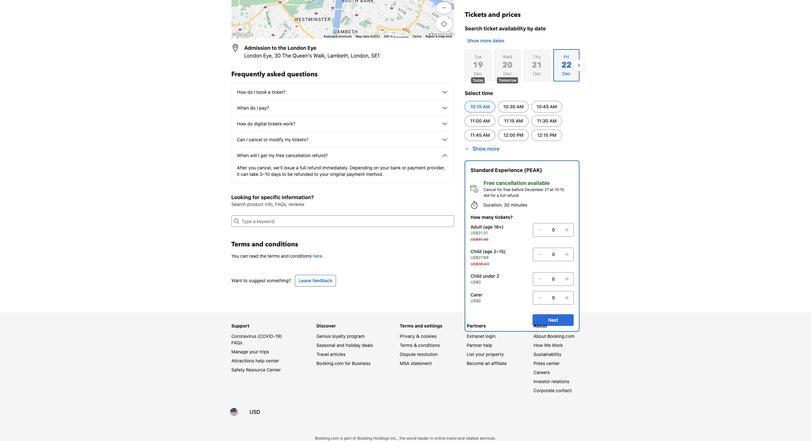 Task type: describe. For each thing, give the bounding box(es) containing it.
after
[[237, 165, 247, 171]]

how for how we work
[[534, 343, 543, 348]]

availability
[[499, 26, 526, 31]]

am inside free cancellation available cancel for free before december 21 at 10:15 am for a full refund
[[484, 193, 490, 198]]

the inside admission to the london eye london eye, 30 the queen's walk, lambeth, london, se1
[[278, 45, 286, 51]]

can inside 'after you cancel, we'll issue a full refund immediately. depending on your bank or payment provider, it can take 3–10 days to be refunded to your original payment method.'
[[241, 172, 248, 177]]

discover
[[316, 323, 336, 329]]

to left be
[[282, 172, 286, 177]]

leader
[[418, 437, 429, 441]]

partners
[[467, 323, 486, 329]]

booking.com for part
[[315, 437, 339, 441]]

msa
[[400, 361, 410, 367]]

1 horizontal spatial 30
[[504, 202, 510, 208]]

next
[[548, 318, 558, 323]]

how for how do digital tickets work?
[[237, 121, 246, 127]]

partner
[[467, 343, 482, 348]]

here link
[[313, 254, 322, 259]]

terms for terms & conditions
[[400, 343, 413, 348]]

genius loyalty program link
[[316, 334, 365, 339]]

about for about booking.com
[[534, 334, 546, 339]]

about for about
[[534, 323, 547, 329]]

0 for 2
[[552, 277, 555, 282]]

30 inside admission to the london eye london eye, 30 the queen's walk, lambeth, london, se1
[[274, 53, 281, 59]]

next button
[[533, 315, 574, 326]]

support
[[231, 323, 250, 329]]

or inside dropdown button
[[264, 137, 268, 142]]

become
[[467, 361, 484, 367]]

booking.com for business
[[316, 361, 371, 367]]

ticket
[[484, 26, 498, 31]]

child for child (age 2–15)
[[471, 249, 482, 255]]

how we work link
[[534, 343, 563, 348]]

12:00 pm
[[503, 132, 524, 138]]

a inside free cancellation available cancel for free before december 21 at 10:15 am for a full refund
[[497, 193, 499, 198]]

bank
[[391, 165, 401, 171]]

can
[[237, 137, 245, 142]]

am for 11:30 am
[[550, 118, 557, 124]]

thu 21 dec
[[532, 54, 542, 76]]

dec for 20
[[503, 71, 512, 76]]

1 horizontal spatial tickets?
[[495, 215, 513, 220]]

when for when will i get my free cancellation refund?
[[237, 153, 249, 158]]

days
[[271, 172, 281, 177]]

free for cancellation
[[503, 187, 511, 192]]

0 for 2–15)
[[552, 252, 555, 257]]

a left map
[[436, 35, 438, 38]]

cookies
[[421, 334, 437, 339]]

11:30
[[537, 118, 548, 124]]

deals
[[362, 343, 373, 348]]

search inside looking for specific information? search product info, faqs, reviews
[[231, 202, 246, 207]]

report
[[426, 35, 435, 38]]

will
[[250, 153, 257, 158]]

experience
[[495, 167, 523, 173]]

10:30 am
[[503, 104, 524, 109]]

i for get
[[258, 153, 259, 158]]

product
[[247, 202, 264, 207]]

dispute
[[400, 352, 416, 357]]

to right want
[[243, 278, 248, 284]]

0 horizontal spatial 21
[[532, 60, 542, 71]]

refund inside 'after you cancel, we'll issue a full refund immediately. depending on your bank or payment provider, it can take 3–10 days to be refunded to your original payment method.'
[[307, 165, 321, 171]]

your right on
[[380, 165, 389, 171]]

adult
[[471, 224, 482, 230]]

google image
[[233, 30, 254, 39]]

0 horizontal spatial payment
[[347, 172, 365, 177]]

19)
[[275, 334, 282, 339]]

21 inside free cancellation available cancel for free before december 21 at 10:15 am for a full refund
[[545, 187, 549, 192]]

terms for terms and settings
[[400, 323, 414, 329]]

investor relations
[[534, 379, 569, 385]]

& for terms
[[414, 343, 417, 348]]

my inside dropdown button
[[285, 137, 291, 142]]

11:45 am
[[470, 132, 490, 138]]

corporate contact link
[[534, 388, 572, 394]]

i inside can i cancel or modify my tickets? dropdown button
[[246, 137, 248, 142]]

tue
[[474, 54, 482, 60]]

11:00 am
[[470, 118, 490, 124]]

am for 10:45 am
[[550, 104, 557, 109]]

property
[[486, 352, 504, 357]]

how for how do i book a ticket?
[[237, 89, 246, 95]]

dec for 19
[[474, 71, 482, 76]]

list
[[467, 352, 474, 357]]

pay?
[[259, 105, 269, 111]]

terms for terms and conditions
[[231, 240, 250, 249]]

terms for terms link at the top
[[413, 35, 422, 38]]

and right 'travel'
[[458, 437, 465, 441]]

standard experience (peak)
[[471, 167, 542, 173]]

press center link
[[534, 361, 560, 367]]

for down cancel
[[491, 193, 496, 198]]

eye,
[[263, 53, 273, 59]]

tickets
[[465, 10, 487, 19]]

1 horizontal spatial center
[[546, 361, 560, 367]]

you
[[231, 254, 239, 259]]

specific
[[261, 195, 281, 200]]

list your property link
[[467, 352, 504, 357]]

booking.com for business
[[316, 361, 344, 367]]

booking
[[357, 437, 372, 441]]

cancel
[[484, 187, 496, 192]]

press center
[[534, 361, 560, 367]]

extranet login link
[[467, 334, 496, 339]]

and for terms and settings
[[415, 323, 423, 329]]

press
[[534, 361, 545, 367]]

relations
[[552, 379, 569, 385]]

before
[[512, 187, 524, 192]]

your down immediately.
[[320, 172, 329, 177]]

available
[[528, 180, 550, 186]]

4 0 from the top
[[552, 295, 555, 301]]

in
[[430, 437, 433, 441]]

standard
[[471, 167, 494, 173]]

2
[[497, 274, 499, 279]]

wed 20 dec tomorrow
[[498, 54, 517, 83]]

0 vertical spatial london
[[288, 45, 306, 51]]

how do i book a ticket? button
[[237, 88, 449, 96]]

11:30 am
[[537, 118, 557, 124]]

(age for 16+)
[[483, 224, 493, 230]]

be
[[288, 172, 293, 177]]

your up attractions help center link
[[249, 349, 259, 355]]

frequently
[[231, 70, 265, 79]]

cancellation inside free cancellation available cancel for free before december 21 at 10:15 am for a full refund
[[496, 180, 526, 186]]

11:00
[[470, 118, 482, 124]]

data
[[363, 35, 369, 38]]

0 vertical spatial 10:15
[[470, 104, 482, 109]]

method.
[[366, 172, 383, 177]]

select
[[465, 90, 481, 96]]

on
[[374, 165, 379, 171]]

for right cancel
[[497, 187, 502, 192]]

loyalty
[[332, 334, 346, 339]]

show more
[[473, 146, 500, 152]]

corporate
[[534, 388, 555, 394]]

2 vertical spatial the
[[399, 437, 405, 441]]

child for child under 2
[[471, 274, 482, 279]]

1 vertical spatial can
[[240, 254, 248, 259]]

i for pay?
[[257, 105, 258, 111]]

or inside 'after you cancel, we'll issue a full refund immediately. depending on your bank or payment provider, it can take 3–10 days to be refunded to your original payment method.'
[[402, 165, 406, 171]]

and for seasonal and holiday deals
[[337, 343, 344, 348]]

your down the partner help
[[476, 352, 485, 357]]

us$0 inside child under 2 us$0
[[471, 280, 481, 285]]

show more dates
[[467, 38, 504, 43]]

terms & conditions link
[[400, 343, 440, 348]]

more for show more
[[487, 146, 500, 152]]

how for how many tickets?
[[471, 215, 481, 220]]

2–15)
[[494, 249, 506, 255]]

seasonal
[[316, 343, 335, 348]]

cancel,
[[257, 165, 272, 171]]

tue 19 dec today
[[473, 54, 484, 83]]

minutes
[[511, 202, 527, 208]]

10:45 am
[[537, 104, 557, 109]]

attractions help center
[[231, 358, 279, 364]]

12:15
[[537, 132, 548, 138]]

pm for 12:00 pm
[[517, 132, 524, 138]]

am for 11:45 am
[[483, 132, 490, 138]]

0 vertical spatial booking.com
[[547, 334, 575, 339]]



Task type: locate. For each thing, give the bounding box(es) containing it.
and down 'genius loyalty program' link
[[337, 343, 344, 348]]

about up we
[[534, 334, 546, 339]]

0
[[552, 227, 555, 233], [552, 252, 555, 257], [552, 277, 555, 282], [552, 295, 555, 301]]

do
[[247, 89, 253, 95], [250, 105, 256, 111], [247, 121, 253, 127]]

free up we'll
[[276, 153, 284, 158]]

under
[[483, 274, 495, 279]]

i inside how do i book a ticket? dropdown button
[[254, 89, 255, 95]]

1 vertical spatial my
[[269, 153, 275, 158]]

0 vertical spatial &
[[416, 334, 419, 339]]

am right 10:45
[[550, 104, 557, 109]]

when do i pay?
[[237, 105, 269, 111]]

1 vertical spatial payment
[[347, 172, 365, 177]]

i inside when will i get my free cancellation refund? dropdown button
[[258, 153, 259, 158]]

map data ©2023
[[356, 35, 380, 38]]

do left the digital
[[247, 121, 253, 127]]

dates
[[493, 38, 504, 43]]

how up adult
[[471, 215, 481, 220]]

10:15 inside free cancellation available cancel for free before december 21 at 10:15 am for a full refund
[[555, 187, 564, 192]]

conditions
[[265, 240, 298, 249], [290, 254, 312, 259], [418, 343, 440, 348]]

Type a keyword field
[[239, 216, 454, 227]]

tickets and prices
[[465, 10, 521, 19]]

full up "refunded" in the top left of the page
[[300, 165, 306, 171]]

help for attractions
[[256, 358, 265, 364]]

tickets? down work?
[[292, 137, 308, 142]]

1 (age from the top
[[483, 224, 493, 230]]

1 vertical spatial more
[[487, 146, 500, 152]]

1 horizontal spatial cancellation
[[496, 180, 526, 186]]

.
[[322, 254, 324, 259]]

1 horizontal spatial free
[[503, 187, 511, 192]]

(age for 2–15)
[[483, 249, 493, 255]]

am down cancel
[[484, 193, 490, 198]]

21 left "at"
[[545, 187, 549, 192]]

0 horizontal spatial my
[[269, 153, 275, 158]]

refund inside free cancellation available cancel for free before december 21 at 10:15 am for a full refund
[[507, 193, 519, 198]]

more left "dates"
[[480, 38, 491, 43]]

get
[[261, 153, 267, 158]]

1 child from the top
[[471, 249, 482, 255]]

more inside button
[[487, 146, 500, 152]]

0 vertical spatial help
[[483, 343, 492, 348]]

manage
[[231, 349, 248, 355]]

10:15 down the select time
[[470, 104, 482, 109]]

1 vertical spatial child
[[471, 274, 482, 279]]

0 horizontal spatial center
[[266, 358, 279, 364]]

to up eye,
[[272, 45, 277, 51]]

0 horizontal spatial london
[[244, 53, 262, 59]]

1 vertical spatial 10:15
[[555, 187, 564, 192]]

0 horizontal spatial help
[[256, 358, 265, 364]]

refund up "refunded" in the top left of the page
[[307, 165, 321, 171]]

an
[[485, 361, 490, 367]]

business
[[352, 361, 371, 367]]

dec inside wed 20 dec tomorrow
[[503, 71, 512, 76]]

free for will
[[276, 153, 284, 158]]

0 vertical spatial can
[[241, 172, 248, 177]]

0 vertical spatial search
[[465, 26, 482, 31]]

we'll
[[273, 165, 283, 171]]

1 horizontal spatial pm
[[550, 132, 557, 138]]

tickets? inside dropdown button
[[292, 137, 308, 142]]

more for show more dates
[[480, 38, 491, 43]]

2 pm from the left
[[550, 132, 557, 138]]

show inside button
[[467, 38, 479, 43]]

show for show more dates
[[467, 38, 479, 43]]

cancellation
[[286, 153, 311, 158], [496, 180, 526, 186]]

refund down before
[[507, 193, 519, 198]]

1 horizontal spatial the
[[278, 45, 286, 51]]

inc.,
[[391, 437, 398, 441]]

cancellation inside dropdown button
[[286, 153, 311, 158]]

1 horizontal spatial payment
[[408, 165, 426, 171]]

pm right the 12:15
[[550, 132, 557, 138]]

terms left report at the top of the page
[[413, 35, 422, 38]]

0 vertical spatial free
[[276, 153, 284, 158]]

holdings
[[373, 437, 390, 441]]

do left book
[[247, 89, 253, 95]]

map region
[[231, 0, 454, 39]]

child inside child (age 2–15) us$27.69
[[471, 249, 482, 255]]

(peak)
[[524, 167, 542, 173]]

child up us$27.69
[[471, 249, 482, 255]]

payment down the depending
[[347, 172, 365, 177]]

careers
[[534, 370, 550, 376]]

report a map error link
[[426, 35, 453, 38]]

1 vertical spatial booking.com
[[316, 361, 344, 367]]

21 down thu
[[532, 60, 542, 71]]

2 us$0 from the top
[[471, 299, 481, 304]]

free left before
[[503, 187, 511, 192]]

2 horizontal spatial the
[[399, 437, 405, 441]]

am right 11:45
[[483, 132, 490, 138]]

0 horizontal spatial 30
[[274, 53, 281, 59]]

or right cancel
[[264, 137, 268, 142]]

seasonal and holiday deals link
[[316, 343, 373, 348]]

faqs,
[[275, 202, 287, 207]]

cancel
[[249, 137, 262, 142]]

dec inside tue 19 dec today
[[474, 71, 482, 76]]

1 about from the top
[[534, 323, 547, 329]]

full inside 'after you cancel, we'll issue a full refund immediately. depending on your bank or payment provider, it can take 3–10 days to be refunded to your original payment method.'
[[300, 165, 306, 171]]

trips
[[260, 349, 269, 355]]

i right can
[[246, 137, 248, 142]]

terms up you
[[231, 240, 250, 249]]

conditions down "cookies"
[[418, 343, 440, 348]]

1 vertical spatial free
[[503, 187, 511, 192]]

& down privacy & cookies link
[[414, 343, 417, 348]]

2 when from the top
[[237, 153, 249, 158]]

prices
[[502, 10, 521, 19]]

0 vertical spatial about
[[534, 323, 547, 329]]

1 horizontal spatial full
[[500, 193, 506, 198]]

holiday
[[346, 343, 361, 348]]

payment left provider,
[[408, 165, 426, 171]]

do inside 'dropdown button'
[[250, 105, 256, 111]]

center down sustainability "link"
[[546, 361, 560, 367]]

carer
[[471, 292, 482, 298]]

to inside admission to the london eye london eye, 30 the queen's walk, lambeth, london, se1
[[272, 45, 277, 51]]

1 vertical spatial or
[[402, 165, 406, 171]]

1 horizontal spatial search
[[465, 26, 482, 31]]

search down looking
[[231, 202, 246, 207]]

when left 'will'
[[237, 153, 249, 158]]

0 vertical spatial (age
[[483, 224, 493, 230]]

a inside 'after you cancel, we'll issue a full refund immediately. depending on your bank or payment provider, it can take 3–10 days to be refunded to your original payment method.'
[[296, 165, 299, 171]]

i inside when do i pay? 'dropdown button'
[[257, 105, 258, 111]]

1 horizontal spatial or
[[402, 165, 406, 171]]

dec
[[474, 71, 482, 76], [503, 71, 512, 76], [533, 71, 541, 76]]

safety resource center
[[231, 368, 281, 373]]

1 vertical spatial (age
[[483, 249, 493, 255]]

and right terms
[[281, 254, 289, 259]]

tickets? up 16+)
[[495, 215, 513, 220]]

search down tickets
[[465, 26, 482, 31]]

refunded
[[294, 172, 313, 177]]

full up duration: 30 minutes
[[500, 193, 506, 198]]

and up privacy & cookies link
[[415, 323, 423, 329]]

am for 11:00 am
[[483, 118, 490, 124]]

1 vertical spatial us$0
[[471, 299, 481, 304]]

1 vertical spatial when
[[237, 153, 249, 158]]

how do digital tickets work?
[[237, 121, 295, 127]]

am right 11:15 at top
[[516, 118, 523, 124]]

(age up us$27.69
[[483, 249, 493, 255]]

am right 11:00
[[483, 118, 490, 124]]

faqs
[[231, 340, 242, 346]]

1 horizontal spatial dec
[[503, 71, 512, 76]]

dec down thu
[[533, 71, 541, 76]]

1 vertical spatial do
[[250, 105, 256, 111]]

0 vertical spatial show
[[467, 38, 479, 43]]

0 vertical spatial conditions
[[265, 240, 298, 249]]

help for partner
[[483, 343, 492, 348]]

2 about from the top
[[534, 334, 546, 339]]

0 vertical spatial my
[[285, 137, 291, 142]]

for inside looking for specific information? search product info, faqs, reviews
[[252, 195, 260, 200]]

the up the
[[278, 45, 286, 51]]

my right get
[[269, 153, 275, 158]]

you can read the terms and conditions here .
[[231, 254, 324, 259]]

help up safety resource center
[[256, 358, 265, 364]]

0 horizontal spatial the
[[260, 254, 266, 259]]

(age inside child (age 2–15) us$27.69
[[483, 249, 493, 255]]

when left pay?
[[237, 105, 249, 111]]

1 vertical spatial 30
[[504, 202, 510, 208]]

time
[[482, 90, 493, 96]]

0 for 16+)
[[552, 227, 555, 233]]

0 vertical spatial more
[[480, 38, 491, 43]]

12:00
[[503, 132, 516, 138]]

3–10
[[260, 172, 270, 177]]

am for 11:15 am
[[516, 118, 523, 124]]

0 horizontal spatial search
[[231, 202, 246, 207]]

1 vertical spatial full
[[500, 193, 506, 198]]

info,
[[265, 202, 274, 207]]

tickets
[[268, 121, 282, 127]]

about up about booking.com link
[[534, 323, 547, 329]]

1 horizontal spatial london
[[288, 45, 306, 51]]

(covid-
[[258, 334, 275, 339]]

pm right 12:00
[[517, 132, 524, 138]]

16+)
[[494, 224, 504, 230]]

1 vertical spatial search
[[231, 202, 246, 207]]

a
[[436, 35, 438, 38], [268, 89, 270, 95], [296, 165, 299, 171], [497, 193, 499, 198]]

become an affiliate link
[[467, 361, 507, 367]]

free inside free cancellation available cancel for free before december 21 at 10:15 am for a full refund
[[503, 187, 511, 192]]

1 horizontal spatial refund
[[507, 193, 519, 198]]

0 vertical spatial when
[[237, 105, 249, 111]]

booking.com up the work
[[547, 334, 575, 339]]

how up can
[[237, 121, 246, 127]]

more inside button
[[480, 38, 491, 43]]

& for privacy
[[416, 334, 419, 339]]

here
[[313, 254, 322, 259]]

2 vertical spatial booking.com
[[315, 437, 339, 441]]

0 vertical spatial us$0
[[471, 280, 481, 285]]

i left pay?
[[257, 105, 258, 111]]

center up the center
[[266, 358, 279, 364]]

when inside 'dropdown button'
[[237, 105, 249, 111]]

it
[[237, 172, 240, 177]]

reviews
[[289, 202, 304, 207]]

usd button
[[246, 405, 264, 420]]

cancellation up issue
[[286, 153, 311, 158]]

do left pay?
[[250, 105, 256, 111]]

a inside dropdown button
[[268, 89, 270, 95]]

sustainability
[[534, 352, 562, 357]]

dec up the tomorrow
[[503, 71, 512, 76]]

1 vertical spatial show
[[473, 146, 486, 152]]

i for book
[[254, 89, 255, 95]]

0 vertical spatial full
[[300, 165, 306, 171]]

by
[[527, 26, 533, 31]]

0 horizontal spatial refund
[[307, 165, 321, 171]]

dec inside thu 21 dec
[[533, 71, 541, 76]]

do for tickets
[[247, 121, 253, 127]]

for left business
[[345, 361, 351, 367]]

duration:
[[484, 202, 503, 208]]

0 vertical spatial refund
[[307, 165, 321, 171]]

after you cancel, we'll issue a full refund immediately. depending on your bank or payment provider, it can take 3–10 days to be refunded to your original payment method.
[[237, 165, 445, 177]]

2 dec from the left
[[503, 71, 512, 76]]

london down admission
[[244, 53, 262, 59]]

10:30
[[503, 104, 515, 109]]

how down "frequently"
[[237, 89, 246, 95]]

1 vertical spatial about
[[534, 334, 546, 339]]

conditions for terms and conditions
[[265, 240, 298, 249]]

region containing 19
[[460, 47, 585, 84]]

10:15 right "at"
[[555, 187, 564, 192]]

safety
[[231, 368, 245, 373]]

we
[[544, 343, 551, 348]]

terms
[[268, 254, 280, 259]]

0 vertical spatial cancellation
[[286, 153, 311, 158]]

can right you
[[240, 254, 248, 259]]

partner help link
[[467, 343, 492, 348]]

1 0 from the top
[[552, 227, 555, 233]]

book
[[256, 89, 267, 95]]

child down us$36.43
[[471, 274, 482, 279]]

0 vertical spatial payment
[[408, 165, 426, 171]]

2 horizontal spatial dec
[[533, 71, 541, 76]]

1 vertical spatial the
[[260, 254, 266, 259]]

0 horizontal spatial pm
[[517, 132, 524, 138]]

1 horizontal spatial 10:15
[[555, 187, 564, 192]]

region
[[460, 47, 585, 84]]

articles
[[330, 352, 345, 357]]

1 horizontal spatial 21
[[545, 187, 549, 192]]

my inside dropdown button
[[269, 153, 275, 158]]

terms up privacy
[[400, 323, 414, 329]]

conditions up the you can read the terms and conditions here .
[[265, 240, 298, 249]]

0 horizontal spatial or
[[264, 137, 268, 142]]

report a map error
[[426, 35, 453, 38]]

dec up today
[[474, 71, 482, 76]]

500
[[384, 35, 389, 38]]

0 vertical spatial 30
[[274, 53, 281, 59]]

the
[[282, 53, 291, 59]]

london,
[[351, 53, 370, 59]]

1 when from the top
[[237, 105, 249, 111]]

full inside free cancellation available cancel for free before december 21 at 10:15 am for a full refund
[[500, 193, 506, 198]]

1 vertical spatial &
[[414, 343, 417, 348]]

information?
[[282, 195, 314, 200]]

am down time
[[483, 104, 490, 109]]

child inside child under 2 us$0
[[471, 274, 482, 279]]

1 vertical spatial help
[[256, 358, 265, 364]]

show down 11:45 am
[[473, 146, 486, 152]]

(age inside adult (age 16+) us$31.51
[[483, 224, 493, 230]]

2 child from the top
[[471, 274, 482, 279]]

& up terms & conditions
[[416, 334, 419, 339]]

us$0 inside carer us$0
[[471, 299, 481, 304]]

1 vertical spatial conditions
[[290, 254, 312, 259]]

show for show more
[[473, 146, 486, 152]]

when for when do i pay?
[[237, 105, 249, 111]]

am right 11:30
[[550, 118, 557, 124]]

booking.com down "travel articles" link
[[316, 361, 344, 367]]

30 left minutes
[[504, 202, 510, 208]]

questions
[[287, 70, 318, 79]]

more down 11:45 am
[[487, 146, 500, 152]]

do for pay?
[[250, 105, 256, 111]]

child
[[471, 249, 482, 255], [471, 274, 482, 279]]

to right "refunded" in the top left of the page
[[314, 172, 318, 177]]

seasonal and holiday deals
[[316, 343, 373, 348]]

your
[[380, 165, 389, 171], [320, 172, 329, 177], [249, 349, 259, 355], [476, 352, 485, 357]]

and for tickets and prices
[[488, 10, 500, 19]]

us$0 down carer
[[471, 299, 481, 304]]

tickets?
[[292, 137, 308, 142], [495, 215, 513, 220]]

thu
[[533, 54, 541, 60]]

for up product
[[252, 195, 260, 200]]

i right 'will'
[[258, 153, 259, 158]]

booking.com left is
[[315, 437, 339, 441]]

i left book
[[254, 89, 255, 95]]

many
[[482, 215, 494, 220]]

0 horizontal spatial full
[[300, 165, 306, 171]]

can right it at the top of page
[[241, 172, 248, 177]]

0 horizontal spatial cancellation
[[286, 153, 311, 158]]

1 vertical spatial 21
[[545, 187, 549, 192]]

show up tue
[[467, 38, 479, 43]]

0 vertical spatial do
[[247, 89, 253, 95]]

online
[[435, 437, 446, 441]]

my right modify
[[285, 137, 291, 142]]

0 horizontal spatial 10:15
[[470, 104, 482, 109]]

terms down privacy
[[400, 343, 413, 348]]

leave feedback button
[[295, 275, 336, 287]]

3 dec from the left
[[533, 71, 541, 76]]

is
[[340, 437, 343, 441]]

conditions for terms & conditions
[[418, 343, 440, 348]]

when inside dropdown button
[[237, 153, 249, 158]]

3 0 from the top
[[552, 277, 555, 282]]

©2023
[[370, 35, 380, 38]]

2 vertical spatial conditions
[[418, 343, 440, 348]]

0 vertical spatial tickets?
[[292, 137, 308, 142]]

1 horizontal spatial my
[[285, 137, 291, 142]]

am for 10:15 am
[[483, 104, 490, 109]]

0 horizontal spatial dec
[[474, 71, 482, 76]]

1 pm from the left
[[517, 132, 524, 138]]

and for terms and conditions
[[252, 240, 264, 249]]

1 horizontal spatial help
[[483, 343, 492, 348]]

2 vertical spatial do
[[247, 121, 253, 127]]

1 us$0 from the top
[[471, 280, 481, 285]]

center
[[266, 358, 279, 364], [546, 361, 560, 367]]

0 vertical spatial 21
[[532, 60, 542, 71]]

at
[[550, 187, 554, 192]]

us$0
[[471, 280, 481, 285], [471, 299, 481, 304]]

help up list your property link
[[483, 343, 492, 348]]

0 vertical spatial child
[[471, 249, 482, 255]]

something?
[[267, 278, 291, 284]]

2 (age from the top
[[483, 249, 493, 255]]

part
[[344, 437, 352, 441]]

1 dec from the left
[[474, 71, 482, 76]]

0 horizontal spatial tickets?
[[292, 137, 308, 142]]

1 vertical spatial london
[[244, 53, 262, 59]]

leave feedback
[[299, 278, 332, 284]]

show inside button
[[473, 146, 486, 152]]

2 0 from the top
[[552, 252, 555, 257]]

a up duration:
[[497, 193, 499, 198]]

0 horizontal spatial free
[[276, 153, 284, 158]]

the right inc.,
[[399, 437, 405, 441]]

pm for 12:15 pm
[[550, 132, 557, 138]]

a right issue
[[296, 165, 299, 171]]

shortcuts
[[338, 35, 352, 38]]

am for 10:30 am
[[517, 104, 524, 109]]

work?
[[283, 121, 295, 127]]

1 vertical spatial tickets?
[[495, 215, 513, 220]]

a right book
[[268, 89, 270, 95]]

issue
[[284, 165, 295, 171]]

original
[[330, 172, 345, 177]]

services.
[[480, 437, 496, 441]]

30 left the
[[274, 53, 281, 59]]

how left we
[[534, 343, 543, 348]]

1 vertical spatial cancellation
[[496, 180, 526, 186]]

looking for specific information? search product info, faqs, reviews
[[231, 195, 314, 207]]

am right 10:30
[[517, 104, 524, 109]]

travel
[[316, 352, 329, 357]]

or right bank
[[402, 165, 406, 171]]

do for book
[[247, 89, 253, 95]]

1 vertical spatial refund
[[507, 193, 519, 198]]

extranet
[[467, 334, 484, 339]]

0 vertical spatial the
[[278, 45, 286, 51]]

london up queen's
[[288, 45, 306, 51]]

free inside dropdown button
[[276, 153, 284, 158]]

the right read at the left bottom of the page
[[260, 254, 266, 259]]

0 vertical spatial or
[[264, 137, 268, 142]]



Task type: vqa. For each thing, say whether or not it's contained in the screenshot.
trip
no



